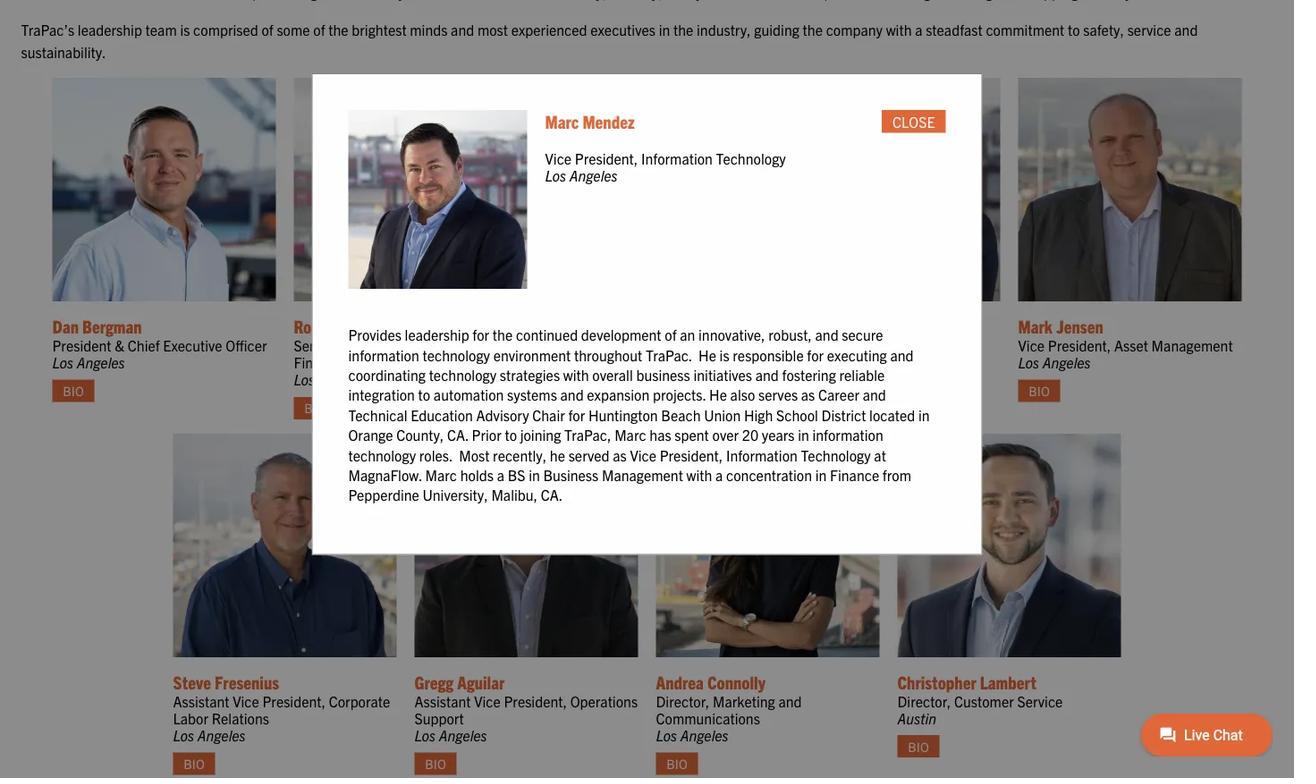 Task type: locate. For each thing, give the bounding box(es) containing it.
the left 'brightest'
[[329, 21, 349, 38]]

bio link for christopher
[[898, 736, 940, 759]]

comprised
[[193, 21, 258, 38]]

0 horizontal spatial information
[[642, 149, 713, 167]]

0 vertical spatial operations
[[536, 354, 603, 372]]

president, inside provides leadership for the continued development of an innovative, robust, and secure information technology environment throughout trapac.  he is responsible for executing and coordinating technology strategies with overall business initiatives and fostering reliable integration to automation systems and expansion projects. he also serves as career and technical education advisory chair for huntington beach union high school district located in orange county, ca. prior to joining trapac, marc has spent over 20 years in information technology roles.  most recently, he served as vice president, information technology at magnaflow. marc holds a bs in business management with a concentration in finance from pepperdine university, malibu, ca.
[[660, 446, 723, 464]]

executing
[[828, 346, 888, 364]]

1 horizontal spatial chief
[[433, 337, 465, 355]]

0 vertical spatial mendez
[[583, 110, 635, 132]]

vice inside richard mastroianni vice president & general manager, operations los angeles
[[536, 337, 562, 355]]

for up trapac,
[[569, 406, 585, 424]]

1 vertical spatial management
[[602, 466, 684, 484]]

integration
[[349, 386, 415, 404]]

1 horizontal spatial &
[[628, 337, 637, 355]]

angeles down the "aguilar" in the left bottom of the page
[[439, 727, 487, 745]]

with down "spent"
[[687, 466, 713, 484]]

&
[[115, 337, 124, 355], [628, 337, 637, 355]]

1 horizontal spatial assistant
[[415, 692, 471, 710]]

los inside ron triemstra senior vice president, chief financial officer los angeles
[[294, 371, 315, 389]]

leadership inside provides leadership for the continued development of an innovative, robust, and secure information technology environment throughout trapac.  he is responsible for executing and coordinating technology strategies with overall business initiatives and fostering reliable integration to automation systems and expansion projects. he also serves as career and technical education advisory chair for huntington beach union high school district located in orange county, ca. prior to joining trapac, marc has spent over 20 years in information technology roles.  most recently, he served as vice president, information technology at magnaflow. marc holds a bs in business management with a concentration in finance from pepperdine university, malibu, ca.
[[405, 326, 470, 344]]

the inside provides leadership for the continued development of an innovative, robust, and secure information technology environment throughout trapac.  he is responsible for executing and coordinating technology strategies with overall business initiatives and fostering reliable integration to automation systems and expansion projects. he also serves as career and technical education advisory chair for huntington beach union high school district located in orange county, ca. prior to joining trapac, marc has spent over 20 years in information technology roles.  most recently, he served as vice president, information technology at magnaflow. marc holds a bs in business management with a concentration in finance from pepperdine university, malibu, ca.
[[493, 326, 513, 344]]

education
[[411, 406, 473, 424]]

bio link for steve
[[173, 753, 215, 776]]

0 vertical spatial with
[[887, 21, 912, 38]]

1 vertical spatial information
[[813, 426, 884, 444]]

2 vertical spatial for
[[569, 406, 585, 424]]

los down mark
[[1019, 354, 1040, 372]]

leadership left team
[[78, 21, 142, 38]]

president, inside 'vice president, information technology los angeles'
[[575, 149, 638, 167]]

los down dan
[[52, 354, 74, 372]]

bio link down communications at the right bottom of page
[[656, 753, 698, 776]]

financial
[[294, 354, 350, 372]]

guiding
[[755, 21, 800, 38]]

0 horizontal spatial management
[[602, 466, 684, 484]]

bio down austin at right bottom
[[909, 739, 929, 755]]

assistant for steve
[[173, 692, 230, 710]]

bio link down financial
[[294, 398, 336, 420]]

assistant inside gregg aguilar assistant vice president, operations support los angeles
[[415, 692, 471, 710]]

los down environment
[[536, 371, 557, 389]]

1 horizontal spatial president
[[565, 337, 624, 355]]

1 horizontal spatial is
[[720, 346, 730, 364]]

throughout
[[574, 346, 643, 364]]

chief left the 'executive' on the left top of the page
[[128, 337, 160, 355]]

mendez for marc mendez vice president, information technology los angeles
[[815, 315, 867, 338]]

assistant for gregg
[[415, 692, 471, 710]]

also
[[731, 386, 756, 404]]

strategies
[[500, 366, 560, 384]]

has
[[650, 426, 672, 444]]

2 horizontal spatial of
[[665, 326, 677, 344]]

leadership for provides
[[405, 326, 470, 344]]

for up automation
[[473, 326, 490, 344]]

0 horizontal spatial &
[[115, 337, 124, 355]]

president
[[52, 337, 111, 355], [565, 337, 624, 355]]

1 president from the left
[[52, 337, 111, 355]]

technology inside 'vice president, information technology los angeles'
[[716, 149, 786, 167]]

holds
[[461, 466, 494, 484]]

bergman
[[82, 315, 142, 338]]

in inside trapac's leadership team is comprised of some of the brightest minds and most experienced executives in the industry, guiding the company with a steadfast commitment to safety, service and sustainability.
[[659, 21, 671, 38]]

recently,
[[493, 446, 547, 464]]

vice inside marc mendez vice president, information technology los angeles
[[777, 337, 804, 355]]

2 horizontal spatial to
[[1068, 21, 1081, 38]]

steadfast
[[926, 21, 983, 38]]

and left secure
[[816, 326, 839, 344]]

of right the some on the top of the page
[[313, 21, 325, 38]]

christopher
[[898, 671, 977, 693]]

operations down continued
[[536, 354, 603, 372]]

vice right steve
[[233, 692, 259, 710]]

2 vertical spatial technology
[[801, 446, 871, 464]]

with left overall
[[564, 366, 589, 384]]

1 vertical spatial mendez
[[815, 315, 867, 338]]

1 assistant from the left
[[173, 692, 230, 710]]

angeles down fresenius
[[198, 727, 246, 745]]

2 chief from the left
[[433, 337, 465, 355]]

leadership inside trapac's leadership team is comprised of some of the brightest minds and most experienced executives in the industry, guiding the company with a steadfast commitment to safety, service and sustainability.
[[78, 21, 142, 38]]

1 vertical spatial operations
[[571, 692, 638, 710]]

0 horizontal spatial chief
[[128, 337, 160, 355]]

0 vertical spatial to
[[1068, 21, 1081, 38]]

prior
[[472, 426, 502, 444]]

he up initiatives
[[699, 346, 717, 364]]

with right the 'company'
[[887, 21, 912, 38]]

systems
[[507, 386, 557, 404]]

bio link up joining
[[536, 398, 578, 420]]

high
[[744, 406, 774, 424]]

1 horizontal spatial mendez
[[815, 315, 867, 338]]

1 vertical spatial technology
[[777, 354, 847, 372]]

1 horizontal spatial ca.
[[541, 486, 563, 504]]

relations
[[212, 710, 269, 727]]

los down "responsible"
[[777, 371, 798, 389]]

los inside richard mastroianni vice president & general manager, operations los angeles
[[536, 371, 557, 389]]

angeles down marketing
[[681, 727, 729, 745]]

bio for andrea
[[667, 756, 688, 772]]

bio down support
[[425, 756, 446, 772]]

0 horizontal spatial of
[[262, 21, 274, 38]]

aguilar
[[457, 671, 505, 693]]

and
[[451, 21, 474, 38], [1175, 21, 1199, 38], [816, 326, 839, 344], [891, 346, 914, 364], [756, 366, 779, 384], [561, 386, 584, 404], [863, 386, 887, 404], [779, 692, 802, 710]]

los
[[545, 166, 567, 184], [52, 354, 74, 372], [1019, 354, 1040, 372], [294, 371, 315, 389], [536, 371, 557, 389], [777, 371, 798, 389], [173, 727, 194, 745], [415, 727, 436, 745], [656, 727, 678, 745]]

vice right support
[[474, 692, 501, 710]]

0 vertical spatial leadership
[[78, 21, 142, 38]]

los down the gregg
[[415, 727, 436, 745]]

vice up 'strategies'
[[536, 337, 562, 355]]

angeles down senior
[[318, 371, 367, 389]]

vice down "marc mendez"
[[545, 149, 572, 167]]

0 horizontal spatial a
[[497, 466, 505, 484]]

chair
[[533, 406, 565, 424]]

school
[[777, 406, 819, 424]]

management
[[1152, 337, 1234, 355], [602, 466, 684, 484]]

vice up fostering
[[777, 337, 804, 355]]

angeles inside steve fresenius assistant vice president, corporate labor relations los angeles
[[198, 727, 246, 745]]

vice right senior
[[337, 337, 363, 355]]

2 horizontal spatial a
[[916, 21, 923, 38]]

information up coordinating
[[349, 346, 419, 364]]

of left the some on the top of the page
[[262, 21, 274, 38]]

bio down financial
[[305, 400, 325, 417]]

responsible
[[733, 346, 804, 364]]

angeles down "marc mendez"
[[570, 166, 618, 184]]

los inside steve fresenius assistant vice president, corporate labor relations los angeles
[[173, 727, 194, 745]]

president, inside 'mark jensen vice president, asset management los angeles'
[[1049, 337, 1112, 355]]

officer down provides
[[353, 354, 395, 372]]

bio link for mark
[[1019, 380, 1061, 403]]

1 vertical spatial with
[[564, 366, 589, 384]]

customer
[[955, 692, 1015, 710]]

bio down mark
[[1029, 383, 1050, 399]]

orange
[[349, 426, 393, 444]]

1 vertical spatial technology
[[429, 366, 497, 384]]

pepperdine
[[349, 486, 420, 504]]

chief inside dan bergman president & chief executive officer los angeles
[[128, 337, 160, 355]]

mendez inside marc mendez vice president, information technology los angeles
[[815, 315, 867, 338]]

and right marketing
[[779, 692, 802, 710]]

2 & from the left
[[628, 337, 637, 355]]

1 vertical spatial leadership
[[405, 326, 470, 344]]

1 horizontal spatial officer
[[353, 354, 395, 372]]

director,
[[656, 692, 710, 710], [898, 692, 952, 710]]

1 horizontal spatial for
[[569, 406, 585, 424]]

industry,
[[697, 21, 751, 38]]

0 horizontal spatial to
[[418, 386, 431, 404]]

mendez up 'vice president, information technology los angeles'
[[583, 110, 635, 132]]

bio link
[[52, 380, 94, 403], [1019, 380, 1061, 403], [294, 398, 336, 420], [536, 398, 578, 420], [777, 398, 819, 420], [898, 736, 940, 759], [173, 753, 215, 776], [415, 753, 457, 776], [656, 753, 698, 776]]

ca. down education
[[447, 426, 469, 444]]

los down "marc mendez"
[[545, 166, 567, 184]]

& right dan
[[115, 337, 124, 355]]

bio down communications at the right bottom of page
[[667, 756, 688, 772]]

los down steve
[[173, 727, 194, 745]]

a inside trapac's leadership team is comprised of some of the brightest minds and most experienced executives in the industry, guiding the company with a steadfast commitment to safety, service and sustainability.
[[916, 21, 923, 38]]

is right team
[[180, 21, 190, 38]]

leadership right provides
[[405, 326, 470, 344]]

is up initiatives
[[720, 346, 730, 364]]

communications
[[656, 710, 761, 727]]

bio up years on the bottom
[[788, 400, 809, 417]]

trapac's leadership team is comprised of some of the brightest minds and most experienced executives in the industry, guiding the company with a steadfast commitment to safety, service and sustainability.
[[21, 21, 1199, 61]]

2 director, from the left
[[898, 692, 952, 710]]

leadership
[[78, 21, 142, 38], [405, 326, 470, 344]]

1 horizontal spatial to
[[505, 426, 517, 444]]

mendez up executing
[[815, 315, 867, 338]]

angeles inside marc mendez vice president, information technology los angeles
[[802, 371, 850, 389]]

& left general at the top of the page
[[628, 337, 637, 355]]

mendez
[[583, 110, 635, 132], [815, 315, 867, 338]]

most
[[459, 446, 490, 464]]

president,
[[575, 149, 638, 167], [366, 337, 430, 355], [807, 337, 870, 355], [1049, 337, 1112, 355], [660, 446, 723, 464], [263, 692, 326, 710], [504, 692, 567, 710]]

1 director, from the left
[[656, 692, 710, 710]]

commitment
[[986, 21, 1065, 38]]

bio link down dan
[[52, 380, 94, 403]]

0 horizontal spatial director,
[[656, 692, 710, 710]]

gregg
[[415, 671, 454, 693]]

2 president from the left
[[565, 337, 624, 355]]

business
[[637, 366, 691, 384]]

is
[[180, 21, 190, 38], [720, 346, 730, 364]]

los inside andrea connolly director, marketing and communications los angeles
[[656, 727, 678, 745]]

to down advisory at bottom left
[[505, 426, 517, 444]]

president, inside steve fresenius assistant vice president, corporate labor relations los angeles
[[263, 692, 326, 710]]

development
[[582, 326, 662, 344]]

1 vertical spatial as
[[613, 446, 627, 464]]

bio link down support
[[415, 753, 457, 776]]

0 horizontal spatial assistant
[[173, 692, 230, 710]]

mastroianni
[[591, 315, 671, 338]]

los down 'andrea'
[[656, 727, 678, 745]]

in right bs
[[529, 466, 540, 484]]

1 horizontal spatial information
[[727, 446, 798, 464]]

ca. down business
[[541, 486, 563, 504]]

director, inside andrea connolly director, marketing and communications los angeles
[[656, 692, 710, 710]]

0 horizontal spatial president
[[52, 337, 111, 355]]

1 vertical spatial information
[[873, 337, 945, 355]]

a left the steadfast
[[916, 21, 923, 38]]

los down senior
[[294, 371, 315, 389]]

director, left marketing
[[656, 692, 710, 710]]

1 horizontal spatial with
[[687, 466, 713, 484]]

a left bs
[[497, 466, 505, 484]]

0 vertical spatial information
[[349, 346, 419, 364]]

1 horizontal spatial management
[[1152, 337, 1234, 355]]

bio
[[63, 383, 84, 399], [1029, 383, 1050, 399], [305, 400, 325, 417], [546, 400, 567, 417], [788, 400, 809, 417], [909, 739, 929, 755], [184, 756, 205, 772], [425, 756, 446, 772], [667, 756, 688, 772]]

0 vertical spatial technology
[[716, 149, 786, 167]]

manager,
[[692, 337, 750, 355]]

bio link for andrea
[[656, 753, 698, 776]]

andrea
[[656, 671, 704, 693]]

0 vertical spatial management
[[1152, 337, 1234, 355]]

vice inside provides leadership for the continued development of an innovative, robust, and secure information technology environment throughout trapac.  he is responsible for executing and coordinating technology strategies with overall business initiatives and fostering reliable integration to automation systems and expansion projects. he also serves as career and technical education advisory chair for huntington beach union high school district located in orange county, ca. prior to joining trapac, marc has spent over 20 years in information technology roles.  most recently, he served as vice president, information technology at magnaflow. marc holds a bs in business management with a concentration in finance from pepperdine university, malibu, ca.
[[630, 446, 657, 464]]

angeles down 'jensen' on the right top of page
[[1043, 354, 1091, 372]]

information
[[349, 346, 419, 364], [813, 426, 884, 444]]

in right the located
[[919, 406, 930, 424]]

as down fostering
[[802, 386, 815, 404]]

0 horizontal spatial mendez
[[583, 110, 635, 132]]

angeles down bergman
[[77, 354, 125, 372]]

bio link down mark
[[1019, 380, 1061, 403]]

0 vertical spatial ca.
[[447, 426, 469, 444]]

0 vertical spatial information
[[642, 149, 713, 167]]

fostering
[[783, 366, 837, 384]]

to up education
[[418, 386, 431, 404]]

bio down labor
[[184, 756, 205, 772]]

he up the union
[[710, 386, 727, 404]]

assistant inside steve fresenius assistant vice president, corporate labor relations los angeles
[[173, 692, 230, 710]]

as
[[802, 386, 815, 404], [613, 446, 627, 464]]

angeles inside richard mastroianni vice president & general manager, operations los angeles
[[560, 371, 608, 389]]

vice president, information technology los angeles
[[545, 149, 786, 184]]

in right executives
[[659, 21, 671, 38]]

a
[[916, 21, 923, 38], [497, 466, 505, 484], [716, 466, 723, 484]]

0 horizontal spatial officer
[[226, 337, 267, 355]]

1 horizontal spatial a
[[716, 466, 723, 484]]

bio for marc
[[788, 400, 809, 417]]

0 horizontal spatial as
[[613, 446, 627, 464]]

university,
[[423, 486, 488, 504]]

2 horizontal spatial information
[[873, 337, 945, 355]]

bio up joining
[[546, 400, 567, 417]]

0 vertical spatial is
[[180, 21, 190, 38]]

bio for mark
[[1029, 383, 1050, 399]]

angeles down throughout
[[560, 371, 608, 389]]

1 horizontal spatial as
[[802, 386, 815, 404]]

angeles inside dan bergman president & chief executive officer los angeles
[[77, 354, 125, 372]]

service
[[1128, 21, 1172, 38]]

for up fostering
[[807, 346, 824, 364]]

bio link down austin at right bottom
[[898, 736, 940, 759]]

information inside marc mendez vice president, information technology los angeles
[[873, 337, 945, 355]]

management down has
[[602, 466, 684, 484]]

the right guiding
[[803, 21, 823, 38]]

1 vertical spatial he
[[710, 386, 727, 404]]

management right asset
[[1152, 337, 1234, 355]]

1 horizontal spatial director,
[[898, 692, 952, 710]]

los inside 'mark jensen vice president, asset management los angeles'
[[1019, 354, 1040, 372]]

dan
[[52, 315, 79, 338]]

1 horizontal spatial leadership
[[405, 326, 470, 344]]

los inside 'vice president, information technology los angeles'
[[545, 166, 567, 184]]

the up environment
[[493, 326, 513, 344]]

chief
[[128, 337, 160, 355], [433, 337, 465, 355]]

bio link for marc
[[777, 398, 819, 420]]

ron triemstra senior vice president, chief financial officer los angeles
[[294, 315, 465, 389]]

and right service
[[1175, 21, 1199, 38]]

0 horizontal spatial information
[[349, 346, 419, 364]]

2 vertical spatial information
[[727, 446, 798, 464]]

& inside dan bergman president & chief executive officer los angeles
[[115, 337, 124, 355]]

2 vertical spatial technology
[[349, 446, 416, 464]]

1 & from the left
[[115, 337, 124, 355]]

brightest
[[352, 21, 407, 38]]

vice down has
[[630, 446, 657, 464]]

vice left 'jensen' on the right top of page
[[1019, 337, 1045, 355]]

2 assistant from the left
[[415, 692, 471, 710]]

0 horizontal spatial leadership
[[78, 21, 142, 38]]

advisory
[[477, 406, 529, 424]]

1 vertical spatial is
[[720, 346, 730, 364]]

angeles up district
[[802, 371, 850, 389]]

mark
[[1019, 315, 1053, 338]]

bio link for dan
[[52, 380, 94, 403]]

director, inside christopher lambert director, customer service austin
[[898, 692, 952, 710]]

2 horizontal spatial for
[[807, 346, 824, 364]]

bio link up years on the bottom
[[777, 398, 819, 420]]

mendez inside dialog
[[583, 110, 635, 132]]

operations
[[536, 354, 603, 372], [571, 692, 638, 710]]

operations left 'andrea'
[[571, 692, 638, 710]]

0 horizontal spatial for
[[473, 326, 490, 344]]

0 horizontal spatial is
[[180, 21, 190, 38]]

1 chief from the left
[[128, 337, 160, 355]]

2 vertical spatial with
[[687, 466, 713, 484]]

information down district
[[813, 426, 884, 444]]

for
[[473, 326, 490, 344], [807, 346, 824, 364], [569, 406, 585, 424]]

as right served
[[613, 446, 627, 464]]

service
[[1018, 692, 1063, 710]]

is inside trapac's leadership team is comprised of some of the brightest minds and most experienced executives in the industry, guiding the company with a steadfast commitment to safety, service and sustainability.
[[180, 21, 190, 38]]

malibu,
[[492, 486, 538, 504]]

to left 'safety,'
[[1068, 21, 1081, 38]]

the left industry, on the right top of the page
[[674, 21, 694, 38]]

a down over
[[716, 466, 723, 484]]

director, left customer
[[898, 692, 952, 710]]

bio link for richard
[[536, 398, 578, 420]]

vice inside 'vice president, information technology los angeles'
[[545, 149, 572, 167]]

2 vertical spatial to
[[505, 426, 517, 444]]

2 horizontal spatial with
[[887, 21, 912, 38]]

bio down dan
[[63, 383, 84, 399]]

bio link down labor
[[173, 753, 215, 776]]

president inside dan bergman president & chief executive officer los angeles
[[52, 337, 111, 355]]

officer right the 'executive' on the left top of the page
[[226, 337, 267, 355]]

and up chair
[[561, 386, 584, 404]]



Task type: vqa. For each thing, say whether or not it's contained in the screenshot.
©
no



Task type: describe. For each thing, give the bounding box(es) containing it.
support
[[415, 710, 464, 727]]

0 vertical spatial technology
[[423, 346, 490, 364]]

leadership for trapac's
[[78, 21, 142, 38]]

president inside richard mastroianni vice president & general manager, operations los angeles
[[565, 337, 624, 355]]

concentration
[[727, 466, 813, 484]]

officer inside dan bergman president & chief executive officer los angeles
[[226, 337, 267, 355]]

steve
[[173, 671, 211, 693]]

at
[[875, 446, 887, 464]]

of inside provides leadership for the continued development of an innovative, robust, and secure information technology environment throughout trapac.  he is responsible for executing and coordinating technology strategies with overall business initiatives and fostering reliable integration to automation systems and expansion projects. he also serves as career and technical education advisory chair for huntington beach union high school district located in orange county, ca. prior to joining trapac, marc has spent over 20 years in information technology roles.  most recently, he served as vice president, information technology at magnaflow. marc holds a bs in business management with a concentration in finance from pepperdine university, malibu, ca.
[[665, 326, 677, 344]]

0 horizontal spatial with
[[564, 366, 589, 384]]

district
[[822, 406, 867, 424]]

technology inside marc mendez vice president, information technology los angeles
[[777, 354, 847, 372]]

secure
[[842, 326, 884, 344]]

bio for richard
[[546, 400, 567, 417]]

asset
[[1115, 337, 1149, 355]]

bio for ron
[[305, 400, 325, 417]]

joining
[[521, 426, 561, 444]]

director, for christopher
[[898, 692, 952, 710]]

jensen
[[1057, 315, 1104, 338]]

trapac,
[[565, 426, 612, 444]]

information inside provides leadership for the continued development of an innovative, robust, and secure information technology environment throughout trapac.  he is responsible for executing and coordinating technology strategies with overall business initiatives and fostering reliable integration to automation systems and expansion projects. he also serves as career and technical education advisory chair for huntington beach union high school district located in orange county, ca. prior to joining trapac, marc has spent over 20 years in information technology roles.  most recently, he served as vice president, information technology at magnaflow. marc holds a bs in business management with a concentration in finance from pepperdine university, malibu, ca.
[[727, 446, 798, 464]]

mendez for marc mendez
[[583, 110, 635, 132]]

richard mastroianni vice president & general manager, operations los angeles
[[536, 315, 750, 389]]

huntington
[[589, 406, 658, 424]]

union
[[704, 406, 741, 424]]

austin
[[898, 710, 937, 727]]

located
[[870, 406, 916, 424]]

steve fresenius assistant vice president, corporate labor relations los angeles
[[173, 671, 390, 745]]

0 vertical spatial for
[[473, 326, 490, 344]]

0 vertical spatial he
[[699, 346, 717, 364]]

robust,
[[769, 326, 812, 344]]

trapac's
[[21, 21, 74, 38]]

executives
[[591, 21, 656, 38]]

gregg aguilar assistant vice president, operations support los angeles
[[415, 671, 638, 745]]

projects.
[[653, 386, 706, 404]]

an
[[680, 326, 696, 344]]

0 horizontal spatial ca.
[[447, 426, 469, 444]]

minds
[[410, 21, 448, 38]]

served
[[569, 446, 610, 464]]

initiatives
[[694, 366, 753, 384]]

reliable
[[840, 366, 885, 384]]

management inside provides leadership for the continued development of an innovative, robust, and secure information technology environment throughout trapac.  he is responsible for executing and coordinating technology strategies with overall business initiatives and fostering reliable integration to automation systems and expansion projects. he also serves as career and technical education advisory chair for huntington beach union high school district located in orange county, ca. prior to joining trapac, marc has spent over 20 years in information technology roles.  most recently, he served as vice president, information technology at magnaflow. marc holds a bs in business management with a concentration in finance from pepperdine university, malibu, ca.
[[602, 466, 684, 484]]

bio link for ron
[[294, 398, 336, 420]]

bio for christopher
[[909, 739, 929, 755]]

president, inside ron triemstra senior vice president, chief financial officer los angeles
[[366, 337, 430, 355]]

vice inside 'mark jensen vice president, asset management los angeles'
[[1019, 337, 1045, 355]]

angeles inside andrea connolly director, marketing and communications los angeles
[[681, 727, 729, 745]]

vice inside ron triemstra senior vice president, chief financial officer los angeles
[[337, 337, 363, 355]]

in left finance
[[816, 466, 827, 484]]

& inside richard mastroianni vice president & general manager, operations los angeles
[[628, 337, 637, 355]]

bio for dan
[[63, 383, 84, 399]]

los inside marc mendez vice president, information technology los angeles
[[777, 371, 798, 389]]

most
[[478, 21, 508, 38]]

years
[[762, 426, 795, 444]]

marketing
[[713, 692, 776, 710]]

serves
[[759, 386, 798, 404]]

operations inside richard mastroianni vice president & general manager, operations los angeles
[[536, 354, 603, 372]]

marc inside marc mendez vice president, information technology los angeles
[[777, 315, 811, 338]]

information inside 'vice president, information technology los angeles'
[[642, 149, 713, 167]]

over
[[713, 426, 739, 444]]

county,
[[397, 426, 444, 444]]

chief inside ron triemstra senior vice president, chief financial officer los angeles
[[433, 337, 465, 355]]

and down "responsible"
[[756, 366, 779, 384]]

officer inside ron triemstra senior vice president, chief financial officer los angeles
[[353, 354, 395, 372]]

management inside 'mark jensen vice president, asset management los angeles'
[[1152, 337, 1234, 355]]

operations inside gregg aguilar assistant vice president, operations support los angeles
[[571, 692, 638, 710]]

provides leadership for the continued development of an innovative, robust, and secure information technology environment throughout trapac.  he is responsible for executing and coordinating technology strategies with overall business initiatives and fostering reliable integration to automation systems and expansion projects. he also serves as career and technical education advisory chair for huntington beach union high school district located in orange county, ca. prior to joining trapac, marc has spent over 20 years in information technology roles.  most recently, he served as vice president, information technology at magnaflow. marc holds a bs in business management with a concentration in finance from pepperdine university, malibu, ca.
[[349, 326, 930, 504]]

environment
[[494, 346, 571, 364]]

beach
[[662, 406, 701, 424]]

1 vertical spatial to
[[418, 386, 431, 404]]

president, inside marc mendez vice president, information technology los angeles
[[807, 337, 870, 355]]

vice inside steve fresenius assistant vice president, corporate labor relations los angeles
[[233, 692, 259, 710]]

ron
[[294, 315, 320, 338]]

1 horizontal spatial information
[[813, 426, 884, 444]]

sustainability.
[[21, 43, 106, 61]]

safety,
[[1084, 21, 1125, 38]]

angeles inside 'mark jensen vice president, asset management los angeles'
[[1043, 354, 1091, 372]]

business
[[544, 466, 599, 484]]

christopher lambert director, customer service austin
[[898, 671, 1063, 727]]

finance
[[830, 466, 880, 484]]

team
[[146, 21, 177, 38]]

corporate
[[329, 692, 390, 710]]

to inside trapac's leadership team is comprised of some of the brightest minds and most experienced executives in the industry, guiding the company with a steadfast commitment to safety, service and sustainability.
[[1068, 21, 1081, 38]]

is inside provides leadership for the continued development of an innovative, robust, and secure information technology environment throughout trapac.  he is responsible for executing and coordinating technology strategies with overall business initiatives and fostering reliable integration to automation systems and expansion projects. he also serves as career and technical education advisory chair for huntington beach union high school district located in orange county, ca. prior to joining trapac, marc has spent over 20 years in information technology roles.  most recently, he served as vice president, information technology at magnaflow. marc holds a bs in business management with a concentration in finance from pepperdine university, malibu, ca.
[[720, 346, 730, 364]]

career
[[819, 386, 860, 404]]

and inside andrea connolly director, marketing and communications los angeles
[[779, 692, 802, 710]]

mark jensen vice president, asset management los angeles
[[1019, 315, 1234, 372]]

in down the school
[[798, 426, 810, 444]]

bio for gregg
[[425, 756, 446, 772]]

richard
[[536, 315, 587, 338]]

automation
[[434, 386, 504, 404]]

los inside dan bergman president & chief executive officer los angeles
[[52, 354, 74, 372]]

president, inside gregg aguilar assistant vice president, operations support los angeles
[[504, 692, 567, 710]]

and down "reliable"
[[863, 386, 887, 404]]

vice inside gregg aguilar assistant vice president, operations support los angeles
[[474, 692, 501, 710]]

and right executing
[[891, 346, 914, 364]]

labor
[[173, 710, 208, 727]]

1 vertical spatial for
[[807, 346, 824, 364]]

bio for steve
[[184, 756, 205, 772]]

and left most
[[451, 21, 474, 38]]

with inside trapac's leadership team is comprised of some of the brightest minds and most experienced executives in the industry, guiding the company with a steadfast commitment to safety, service and sustainability.
[[887, 21, 912, 38]]

triemstra
[[323, 315, 387, 338]]

marc mendez vice president, information technology los angeles
[[777, 315, 945, 389]]

marc mendez dialog
[[312, 73, 983, 555]]

fresenius
[[215, 671, 279, 693]]

spent
[[675, 426, 709, 444]]

andrea connolly director, marketing and communications los angeles
[[656, 671, 802, 745]]

overall
[[593, 366, 633, 384]]

bio link for gregg
[[415, 753, 457, 776]]

bs
[[508, 466, 526, 484]]

1 vertical spatial ca.
[[541, 486, 563, 504]]

senior
[[294, 337, 333, 355]]

executive
[[163, 337, 223, 355]]

angeles inside ron triemstra senior vice president, chief financial officer los angeles
[[318, 371, 367, 389]]

1 horizontal spatial of
[[313, 21, 325, 38]]

dan bergman president & chief executive officer los angeles
[[52, 315, 267, 372]]

close
[[893, 113, 936, 130]]

angeles inside gregg aguilar assistant vice president, operations support los angeles
[[439, 727, 487, 745]]

he
[[550, 446, 566, 464]]

lambert
[[981, 671, 1037, 693]]

continued
[[516, 326, 578, 344]]

los inside gregg aguilar assistant vice president, operations support los angeles
[[415, 727, 436, 745]]

0 vertical spatial as
[[802, 386, 815, 404]]

provides
[[349, 326, 402, 344]]

general
[[641, 337, 689, 355]]

coordinating
[[349, 366, 426, 384]]

angeles inside 'vice president, information technology los angeles'
[[570, 166, 618, 184]]

some
[[277, 21, 310, 38]]

technology inside provides leadership for the continued development of an innovative, robust, and secure information technology environment throughout trapac.  he is responsible for executing and coordinating technology strategies with overall business initiatives and fostering reliable integration to automation systems and expansion projects. he also serves as career and technical education advisory chair for huntington beach union high school district located in orange county, ca. prior to joining trapac, marc has spent over 20 years in information technology roles.  most recently, he served as vice president, information technology at magnaflow. marc holds a bs in business management with a concentration in finance from pepperdine university, malibu, ca.
[[801, 446, 871, 464]]

director, for andrea
[[656, 692, 710, 710]]

magnaflow.
[[349, 466, 422, 484]]



